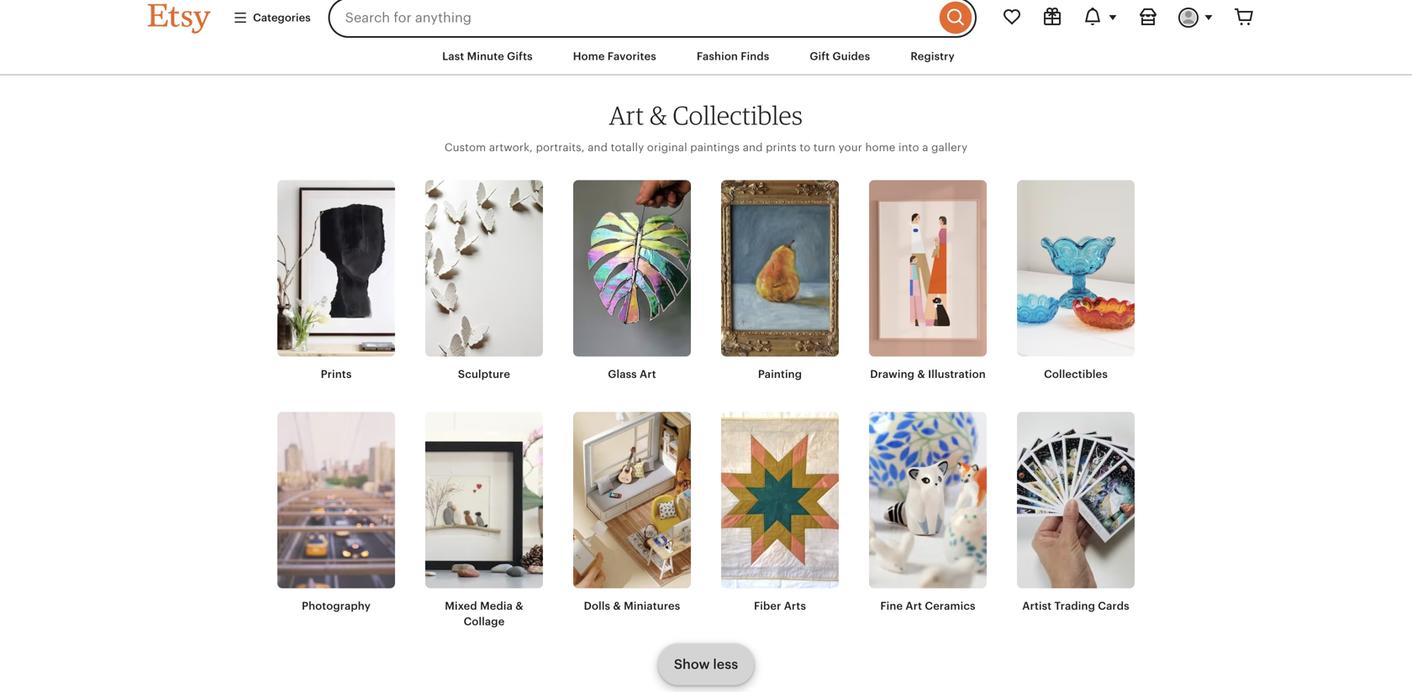 Task type: vqa. For each thing, say whether or not it's contained in the screenshot.
sales
no



Task type: describe. For each thing, give the bounding box(es) containing it.
prints
[[766, 141, 797, 154]]

glass art
[[608, 368, 657, 381]]

art for fine
[[906, 601, 923, 613]]

sculpture
[[458, 368, 511, 381]]

paintings
[[691, 141, 740, 154]]

0 horizontal spatial collectibles
[[673, 100, 803, 131]]

glass art link
[[574, 180, 691, 382]]

last
[[442, 50, 465, 63]]

fiber
[[754, 601, 782, 613]]

artist
[[1023, 601, 1052, 613]]

cards
[[1098, 601, 1130, 613]]

prints
[[321, 368, 352, 381]]

fine art ceramics link
[[870, 413, 987, 615]]

0 vertical spatial art
[[609, 100, 645, 131]]

show less
[[674, 658, 738, 673]]

guides
[[833, 50, 871, 63]]

gift guides
[[810, 50, 871, 63]]

painting
[[758, 368, 802, 381]]

fine
[[881, 601, 903, 613]]

collage
[[464, 616, 505, 628]]

1 vertical spatial collectibles
[[1045, 368, 1108, 381]]

mixed
[[445, 601, 477, 613]]

sculpture link
[[426, 180, 543, 382]]

fiber arts link
[[722, 413, 839, 615]]

prints link
[[278, 180, 395, 382]]

to
[[800, 141, 811, 154]]

drawing & illustration
[[871, 368, 986, 381]]

artwork,
[[489, 141, 533, 154]]

favorites
[[608, 50, 657, 63]]

your
[[839, 141, 863, 154]]

dolls & miniatures
[[584, 601, 681, 613]]

registry link
[[898, 41, 968, 72]]

trading
[[1055, 601, 1096, 613]]

art for glass
[[640, 368, 657, 381]]

artist trading cards
[[1023, 601, 1130, 613]]

a
[[923, 141, 929, 154]]

home favorites
[[573, 50, 657, 63]]

fiber arts
[[754, 601, 807, 613]]

& for dolls
[[613, 601, 621, 613]]

totally
[[611, 141, 644, 154]]

Search for anything text field
[[328, 0, 936, 38]]

painting link
[[722, 180, 839, 382]]

drawing & illustration link
[[870, 180, 987, 382]]

dolls
[[584, 601, 611, 613]]

arts
[[784, 601, 807, 613]]

registry
[[911, 50, 955, 63]]

art & collectibles
[[609, 100, 803, 131]]

custom artwork, portraits, and totally original paintings and prints to turn your home into a gallery
[[445, 141, 968, 154]]

original
[[647, 141, 688, 154]]

last minute gifts
[[442, 50, 533, 63]]

minute
[[467, 50, 504, 63]]



Task type: locate. For each thing, give the bounding box(es) containing it.
miniatures
[[624, 601, 681, 613]]

& for drawing
[[918, 368, 926, 381]]

mixed media & collage
[[445, 601, 524, 628]]

None search field
[[328, 0, 977, 38]]

turn
[[814, 141, 836, 154]]

art right glass on the left bottom of page
[[640, 368, 657, 381]]

fashion finds
[[697, 50, 770, 63]]

illustration
[[928, 368, 986, 381]]

& right drawing
[[918, 368, 926, 381]]

menu bar
[[118, 38, 1295, 76]]

gallery
[[932, 141, 968, 154]]

ceramics
[[925, 601, 976, 613]]

& right media
[[516, 601, 524, 613]]

0 horizontal spatial and
[[588, 141, 608, 154]]

1 horizontal spatial collectibles
[[1045, 368, 1108, 381]]

& up original
[[650, 100, 668, 131]]

dolls & miniatures link
[[574, 413, 691, 615]]

& inside the mixed media & collage
[[516, 601, 524, 613]]

and
[[588, 141, 608, 154], [743, 141, 763, 154]]

fine art ceramics
[[881, 601, 976, 613]]

and left totally on the left top
[[588, 141, 608, 154]]

gifts
[[507, 50, 533, 63]]

mixed media & collage link
[[426, 413, 543, 630]]

show
[[674, 658, 710, 673]]

artist trading cards link
[[1018, 413, 1135, 615]]

into
[[899, 141, 920, 154]]

show less button
[[659, 645, 754, 685]]

2 vertical spatial art
[[906, 601, 923, 613]]

&
[[650, 100, 668, 131], [918, 368, 926, 381], [516, 601, 524, 613], [613, 601, 621, 613]]

& for art
[[650, 100, 668, 131]]

glass
[[608, 368, 637, 381]]

1 vertical spatial art
[[640, 368, 657, 381]]

photography link
[[278, 413, 395, 615]]

drawing
[[871, 368, 915, 381]]

2 and from the left
[[743, 141, 763, 154]]

& right dolls
[[613, 601, 621, 613]]

custom
[[445, 141, 486, 154]]

gift
[[810, 50, 830, 63]]

0 vertical spatial collectibles
[[673, 100, 803, 131]]

less
[[713, 658, 738, 673]]

gift guides link
[[798, 41, 883, 72]]

collectibles
[[673, 100, 803, 131], [1045, 368, 1108, 381]]

fashion finds link
[[684, 41, 782, 72]]

last minute gifts link
[[430, 41, 546, 72]]

home favorites link
[[561, 41, 669, 72]]

categories banner
[[118, 0, 1295, 38]]

and left prints
[[743, 141, 763, 154]]

categories button
[[220, 2, 323, 33]]

home
[[866, 141, 896, 154]]

1 and from the left
[[588, 141, 608, 154]]

photography
[[302, 601, 371, 613]]

art up totally on the left top
[[609, 100, 645, 131]]

categories
[[253, 11, 311, 24]]

home
[[573, 50, 605, 63]]

portraits,
[[536, 141, 585, 154]]

media
[[480, 601, 513, 613]]

fashion
[[697, 50, 738, 63]]

finds
[[741, 50, 770, 63]]

1 horizontal spatial and
[[743, 141, 763, 154]]

collectibles link
[[1018, 180, 1135, 382]]

art right fine
[[906, 601, 923, 613]]

menu bar containing last minute gifts
[[118, 38, 1295, 76]]

art
[[609, 100, 645, 131], [640, 368, 657, 381], [906, 601, 923, 613]]



